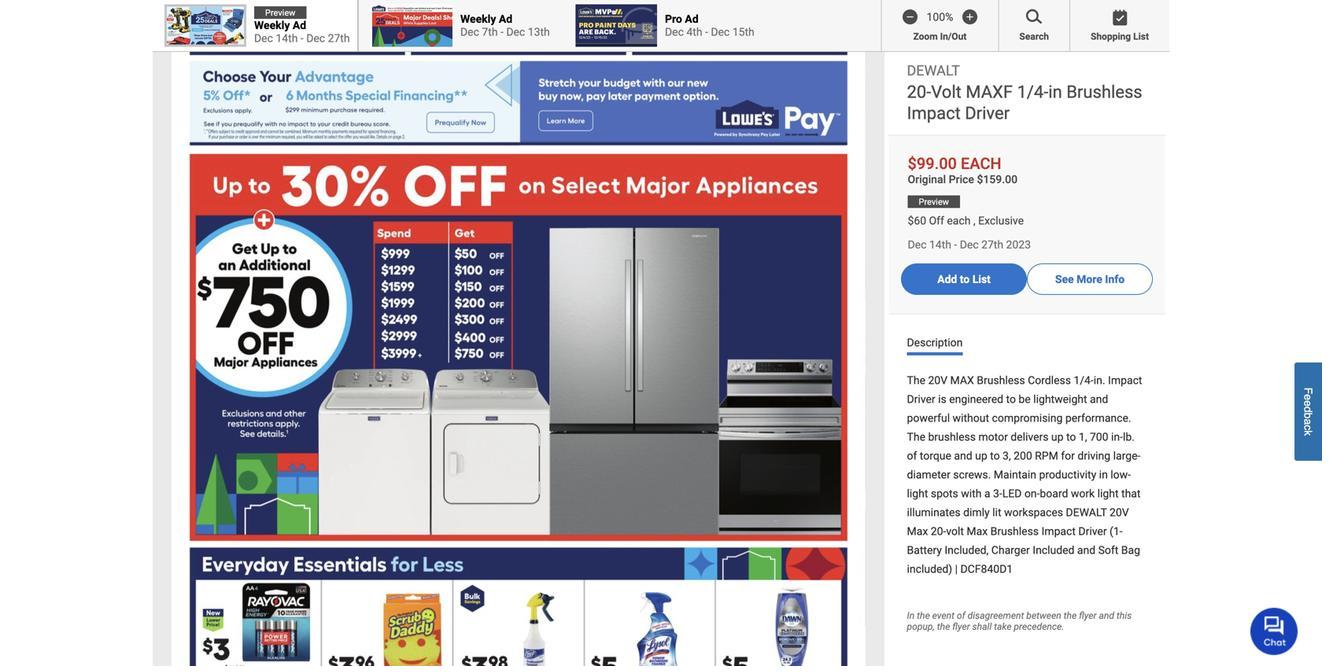 Task type: vqa. For each thing, say whether or not it's contained in the screenshot.
chevron right icon corresponding to Holiday Decorations
no



Task type: locate. For each thing, give the bounding box(es) containing it.
f e e d b a c k
[[1302, 388, 1315, 436]]

a
[[1302, 419, 1315, 425]]

b
[[1302, 413, 1315, 419]]

e up d
[[1302, 395, 1315, 401]]

e
[[1302, 395, 1315, 401], [1302, 401, 1315, 407]]

e up b
[[1302, 401, 1315, 407]]

d
[[1302, 407, 1315, 413]]

k
[[1302, 431, 1315, 436]]

f
[[1302, 388, 1315, 395]]

chat invite button image
[[1251, 608, 1299, 656]]

2 e from the top
[[1302, 401, 1315, 407]]



Task type: describe. For each thing, give the bounding box(es) containing it.
1 e from the top
[[1302, 395, 1315, 401]]

f e e d b a c k button
[[1295, 363, 1322, 461]]

c
[[1302, 425, 1315, 431]]



